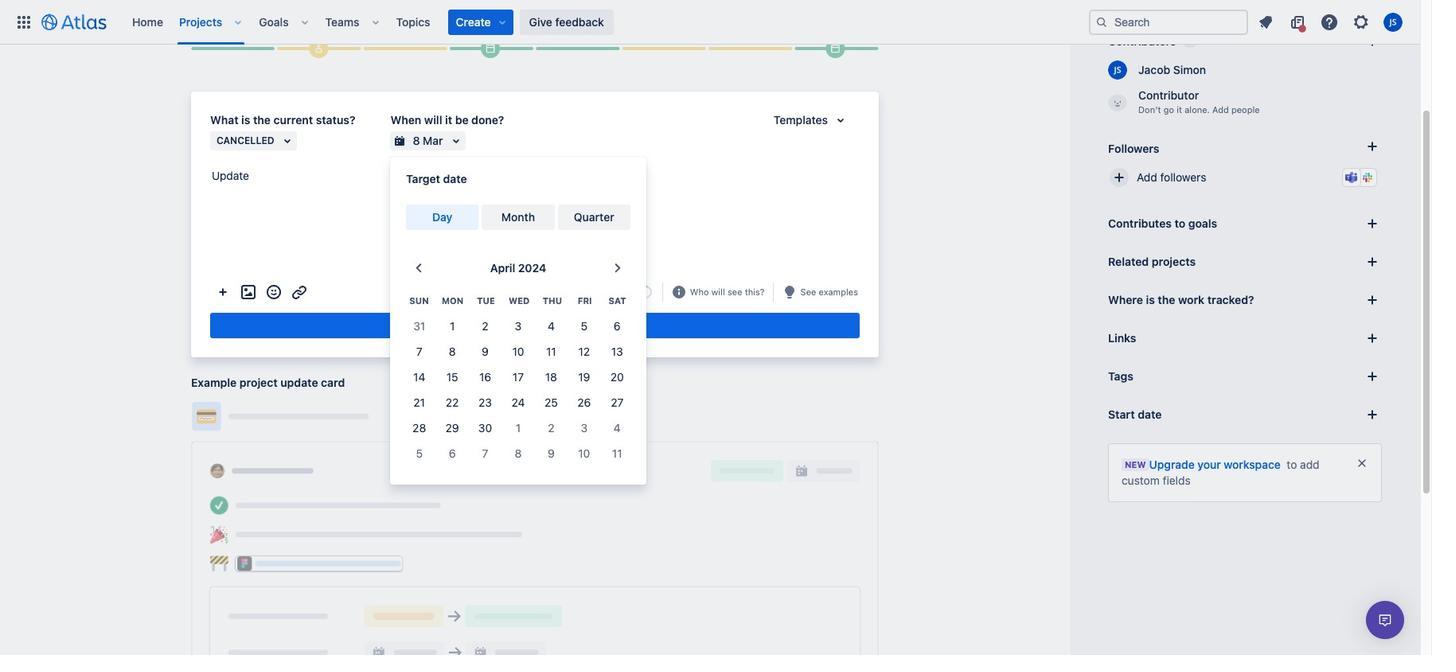 Task type: describe. For each thing, give the bounding box(es) containing it.
project for history
[[240, 16, 278, 30]]

related
[[1108, 255, 1149, 268]]

12
[[579, 345, 590, 359]]

16 button
[[469, 365, 502, 390]]

sun
[[409, 296, 429, 306]]

0 horizontal spatial 8 button
[[436, 339, 469, 365]]

19 button
[[568, 365, 601, 390]]

goals link
[[254, 9, 294, 35]]

where
[[1108, 293, 1144, 307]]

don't
[[1139, 104, 1161, 115]]

see
[[801, 286, 816, 297]]

0 vertical spatial 6 button
[[601, 314, 634, 339]]

23
[[479, 396, 492, 410]]

day
[[432, 210, 453, 224]]

24
[[512, 396, 525, 410]]

examples
[[819, 286, 858, 297]]

start
[[1108, 408, 1135, 421]]

add
[[1300, 458, 1320, 471]]

contributes to goals
[[1108, 217, 1218, 230]]

12 button
[[568, 339, 601, 365]]

example for example project history
[[191, 16, 237, 30]]

mar
[[423, 134, 443, 147]]

date for start date
[[1138, 408, 1162, 421]]

example for example project update card
[[191, 376, 237, 389]]

4 for 4 button to the left
[[548, 320, 555, 333]]

where is the work tracked?
[[1108, 293, 1255, 307]]

0 horizontal spatial 6 button
[[436, 441, 469, 467]]

1 horizontal spatial 3 button
[[568, 416, 601, 441]]

27 button
[[601, 390, 634, 416]]

row containing 14
[[403, 365, 634, 390]]

will for when
[[424, 113, 442, 127]]

1 horizontal spatial 9 button
[[535, 441, 568, 467]]

go
[[1164, 104, 1175, 115]]

1 vertical spatial 6
[[449, 447, 456, 461]]

23 button
[[469, 390, 502, 416]]

row containing 5
[[403, 441, 634, 467]]

22 button
[[436, 390, 469, 416]]

17
[[513, 371, 524, 384]]

give feedback button
[[520, 9, 614, 35]]

row containing 21
[[403, 390, 634, 416]]

2024
[[518, 261, 546, 275]]

tue
[[477, 296, 495, 306]]

project for update
[[240, 376, 278, 389]]

what
[[210, 113, 239, 127]]

card
[[321, 376, 345, 389]]

links
[[1108, 331, 1137, 345]]

top element
[[10, 0, 1089, 44]]

home link
[[127, 9, 168, 35]]

it inside contributor don't go it alone. add people
[[1177, 104, 1182, 115]]

add inside button
[[1137, 170, 1158, 184]]

29 button
[[436, 416, 469, 441]]

0 vertical spatial 2
[[482, 320, 489, 333]]

31
[[413, 320, 425, 333]]

who will see this?
[[690, 286, 765, 297]]

templates
[[774, 113, 828, 127]]

thu
[[543, 296, 562, 306]]

Main content area, start typing to enter text. text field
[[210, 167, 860, 191]]

more actions image
[[213, 283, 233, 302]]

your
[[1198, 458, 1221, 471]]

0 horizontal spatial it
[[445, 113, 452, 127]]

tracked?
[[1208, 293, 1255, 307]]

projects
[[179, 15, 222, 28]]

row containing 28
[[403, 416, 634, 441]]

10 for the bottom 10 button
[[578, 447, 590, 461]]

workspace
[[1224, 458, 1281, 471]]

done?
[[472, 113, 504, 127]]

31 button
[[403, 314, 436, 339]]

cancelled button
[[210, 131, 297, 151]]

status?
[[316, 113, 356, 127]]

previous month, march 2024 image
[[409, 259, 428, 278]]

see
[[728, 286, 743, 297]]

tags
[[1108, 369, 1134, 383]]

target
[[406, 172, 440, 186]]

0 horizontal spatial 10 button
[[502, 339, 535, 365]]

18 button
[[535, 365, 568, 390]]

mon
[[442, 296, 464, 306]]

row containing 31
[[403, 314, 634, 339]]

0 vertical spatial to
[[1175, 217, 1186, 230]]

0 vertical spatial 1 button
[[436, 314, 469, 339]]

0 horizontal spatial 5 button
[[403, 441, 436, 467]]

1 vertical spatial 8 button
[[502, 441, 535, 467]]

8 mar button
[[391, 131, 466, 151]]

alone.
[[1185, 104, 1210, 115]]

1 horizontal spatial 4 button
[[601, 416, 634, 441]]

row containing sun
[[403, 287, 634, 314]]

contributes
[[1108, 217, 1172, 230]]

fields
[[1163, 474, 1191, 487]]

to inside to add custom fields
[[1287, 458, 1297, 471]]

17 button
[[502, 365, 535, 390]]

15 button
[[436, 365, 469, 390]]

to add custom fields
[[1122, 458, 1320, 487]]

row group containing 31
[[403, 314, 634, 467]]

see examples button
[[799, 285, 860, 300]]

example project history
[[191, 16, 318, 30]]

is for what
[[241, 113, 250, 127]]

0 vertical spatial 7 button
[[403, 339, 436, 365]]

9 for leftmost 9 button
[[482, 345, 489, 359]]

add a follower image
[[1363, 137, 1382, 156]]

fri
[[578, 296, 592, 306]]

0 horizontal spatial 4 button
[[535, 314, 568, 339]]

next month, may 2024 image
[[608, 259, 627, 278]]

1 horizontal spatial 1
[[516, 421, 521, 435]]

13
[[611, 345, 623, 359]]

0 horizontal spatial 5
[[416, 447, 423, 461]]

quarter button
[[558, 205, 631, 230]]

example project update card
[[191, 376, 345, 389]]

20 button
[[601, 365, 634, 390]]

insert emoji image
[[264, 283, 283, 302]]

21 button
[[403, 390, 436, 416]]

1 horizontal spatial 6
[[614, 320, 621, 333]]

teams
[[325, 15, 360, 28]]

19
[[578, 371, 590, 384]]

update
[[280, 376, 318, 389]]

0 horizontal spatial 3
[[515, 320, 522, 333]]

when
[[391, 113, 421, 127]]

april 2024
[[490, 261, 546, 275]]

close banner image
[[1356, 457, 1369, 470]]

0 horizontal spatial 3 button
[[502, 314, 535, 339]]

9 for right 9 button
[[548, 447, 555, 461]]

month
[[502, 210, 535, 224]]

april 2024 grid
[[403, 287, 634, 467]]

the for work
[[1158, 293, 1176, 307]]



Task type: locate. For each thing, give the bounding box(es) containing it.
1 vertical spatial 9
[[548, 447, 555, 461]]

1 vertical spatial date
[[1138, 408, 1162, 421]]

1 vertical spatial 3
[[581, 421, 588, 435]]

0 horizontal spatial 9
[[482, 345, 489, 359]]

help image
[[1320, 12, 1339, 31]]

1 horizontal spatial add
[[1213, 104, 1229, 115]]

9 button
[[469, 339, 502, 365], [535, 441, 568, 467]]

30 button
[[469, 416, 502, 441]]

2 button down 25
[[535, 416, 568, 441]]

0 vertical spatial add
[[1213, 104, 1229, 115]]

8
[[413, 134, 420, 147], [449, 345, 456, 359], [515, 447, 522, 461]]

add right add follower 'icon'
[[1137, 170, 1158, 184]]

work
[[1179, 293, 1205, 307]]

msteams logo showing  channels are connected to this project image
[[1346, 171, 1358, 184]]

0 horizontal spatial 7
[[416, 345, 423, 359]]

26 button
[[568, 390, 601, 416]]

1 vertical spatial 11
[[612, 447, 622, 461]]

10 for left 10 button
[[512, 345, 524, 359]]

30
[[478, 421, 492, 435]]

date for target date
[[443, 172, 467, 186]]

9 down 25 'button'
[[548, 447, 555, 461]]

0 horizontal spatial add
[[1137, 170, 1158, 184]]

add follower image
[[1110, 168, 1129, 187]]

0 vertical spatial 1
[[1188, 35, 1193, 47]]

0 vertical spatial 5 button
[[568, 314, 601, 339]]

it left be
[[445, 113, 452, 127]]

month button
[[482, 205, 555, 230]]

1 vertical spatial 11 button
[[601, 441, 634, 467]]

goals
[[259, 15, 289, 28]]

0 horizontal spatial date
[[443, 172, 467, 186]]

projects link
[[174, 9, 227, 35]]

is
[[241, 113, 250, 127], [1146, 293, 1155, 307]]

2 down the tue
[[482, 320, 489, 333]]

add files, videos, or images image
[[239, 283, 258, 302]]

row down wed
[[403, 314, 634, 339]]

1 horizontal spatial 10
[[578, 447, 590, 461]]

10 up 17
[[512, 345, 524, 359]]

1 horizontal spatial 10 button
[[568, 441, 601, 467]]

1 horizontal spatial 11
[[612, 447, 622, 461]]

4 down the 27 button
[[614, 421, 621, 435]]

banner containing home
[[0, 0, 1421, 45]]

1 vertical spatial 5 button
[[403, 441, 436, 467]]

10
[[512, 345, 524, 359], [578, 447, 590, 461]]

add inside contributor don't go it alone. add people
[[1213, 104, 1229, 115]]

project left history
[[240, 16, 278, 30]]

1 horizontal spatial will
[[712, 286, 725, 297]]

15
[[446, 371, 458, 384]]

give
[[529, 15, 552, 28]]

8 for left 8 "button"
[[449, 345, 456, 359]]

2 down 25 'button'
[[548, 421, 555, 435]]

14 button
[[403, 365, 436, 390]]

0 horizontal spatial 1 button
[[436, 314, 469, 339]]

topics link
[[391, 9, 435, 35]]

4 for rightmost 4 button
[[614, 421, 621, 435]]

11 button up 18
[[535, 339, 568, 365]]

6 down 29 button on the bottom of page
[[449, 447, 456, 461]]

6
[[614, 320, 621, 333], [449, 447, 456, 461]]

1 vertical spatial 7
[[482, 447, 488, 461]]

1 button down 24
[[502, 416, 535, 441]]

6 button up 13
[[601, 314, 634, 339]]

27
[[611, 396, 624, 410]]

row containing 7
[[403, 339, 634, 365]]

will for who
[[712, 286, 725, 297]]

row group
[[403, 314, 634, 467]]

1 horizontal spatial 8
[[449, 345, 456, 359]]

quarter
[[574, 210, 614, 224]]

2 example from the top
[[191, 376, 237, 389]]

teams link
[[321, 9, 364, 35]]

1 row from the top
[[403, 287, 634, 314]]

8 for 8 mar
[[413, 134, 420, 147]]

the left work
[[1158, 293, 1176, 307]]

4
[[548, 320, 555, 333], [614, 421, 621, 435]]

will inside popup button
[[712, 286, 725, 297]]

0 vertical spatial project
[[240, 16, 278, 30]]

3 button down wed
[[502, 314, 535, 339]]

3 down 26 button
[[581, 421, 588, 435]]

1 vertical spatial 1
[[450, 320, 455, 333]]

upgrade
[[1150, 458, 1195, 471]]

1 example from the top
[[191, 16, 237, 30]]

9 button down 25 'button'
[[535, 441, 568, 467]]

templates button
[[764, 111, 860, 130]]

2 vertical spatial 1
[[516, 421, 521, 435]]

start date
[[1108, 408, 1162, 421]]

1 horizontal spatial 11 button
[[601, 441, 634, 467]]

home
[[132, 15, 163, 28]]

7
[[416, 345, 423, 359], [482, 447, 488, 461]]

be
[[455, 113, 469, 127]]

will up mar at the top left of the page
[[424, 113, 442, 127]]

1 horizontal spatial 8 button
[[502, 441, 535, 467]]

6 button down the 29
[[436, 441, 469, 467]]

0 vertical spatial 9 button
[[469, 339, 502, 365]]

1 project from the top
[[240, 16, 278, 30]]

0 vertical spatial 7
[[416, 345, 423, 359]]

slack logo showing nan channels are connected to this project image
[[1362, 171, 1374, 184]]

to left add
[[1287, 458, 1297, 471]]

7 for top 7 button
[[416, 345, 423, 359]]

1 vertical spatial 9 button
[[535, 441, 568, 467]]

4 down thu at left top
[[548, 320, 555, 333]]

banner
[[0, 0, 1421, 45]]

9 button up "16"
[[469, 339, 502, 365]]

row up 24
[[403, 365, 634, 390]]

11 up 18
[[546, 345, 556, 359]]

11 down the 27 button
[[612, 447, 622, 461]]

0 vertical spatial 8 button
[[436, 339, 469, 365]]

1 vertical spatial add
[[1137, 170, 1158, 184]]

add followers button
[[1102, 160, 1389, 195]]

add right alone.
[[1213, 104, 1229, 115]]

7 row from the top
[[403, 441, 634, 467]]

1 horizontal spatial 2
[[548, 421, 555, 435]]

row down 24
[[403, 416, 634, 441]]

6 row from the top
[[403, 416, 634, 441]]

1 vertical spatial 10
[[578, 447, 590, 461]]

3 row from the top
[[403, 339, 634, 365]]

8 inside dropdown button
[[413, 134, 420, 147]]

1 vertical spatial 4 button
[[601, 416, 634, 441]]

24 button
[[502, 390, 535, 416]]

25 button
[[535, 390, 568, 416]]

5 button down '28'
[[403, 441, 436, 467]]

1 vertical spatial 6 button
[[436, 441, 469, 467]]

6 up 13
[[614, 320, 621, 333]]

1 horizontal spatial 5
[[581, 320, 588, 333]]

8 left mar at the top left of the page
[[413, 134, 420, 147]]

0 vertical spatial 10 button
[[502, 339, 535, 365]]

1 down 24 "button" on the left bottom of page
[[516, 421, 521, 435]]

project
[[240, 16, 278, 30], [240, 376, 278, 389]]

will left see
[[712, 286, 725, 297]]

6 button
[[601, 314, 634, 339], [436, 441, 469, 467]]

give feedback
[[529, 15, 604, 28]]

0 horizontal spatial 7 button
[[403, 339, 436, 365]]

10 button down 26 button
[[568, 441, 601, 467]]

topics
[[396, 15, 430, 28]]

2 button down the tue
[[469, 314, 502, 339]]

7 button up the 14 at the bottom left of the page
[[403, 339, 436, 365]]

projects
[[1152, 255, 1196, 268]]

people
[[1232, 104, 1260, 115]]

0 vertical spatial 4
[[548, 320, 555, 333]]

1 horizontal spatial 7
[[482, 447, 488, 461]]

8 for the bottommost 8 "button"
[[515, 447, 522, 461]]

1 vertical spatial 7 button
[[469, 441, 502, 467]]

21
[[414, 396, 425, 410]]

8 mar
[[413, 134, 443, 147]]

3 down wed
[[515, 320, 522, 333]]

1 horizontal spatial the
[[1158, 293, 1176, 307]]

update
[[212, 169, 249, 182]]

followers
[[1108, 141, 1160, 155]]

it right go
[[1177, 104, 1182, 115]]

1 horizontal spatial it
[[1177, 104, 1182, 115]]

0 horizontal spatial 9 button
[[469, 339, 502, 365]]

10 button
[[502, 339, 535, 365], [568, 441, 601, 467]]

the up cancelled button
[[253, 113, 271, 127]]

1 horizontal spatial 2 button
[[535, 416, 568, 441]]

1 vertical spatial 10 button
[[568, 441, 601, 467]]

1 horizontal spatial 9
[[548, 447, 555, 461]]

1 down search field
[[1188, 35, 1193, 47]]

5 button up 12
[[568, 314, 601, 339]]

3
[[515, 320, 522, 333], [581, 421, 588, 435]]

0 horizontal spatial 10
[[512, 345, 524, 359]]

1 vertical spatial 4
[[614, 421, 621, 435]]

feedback
[[555, 15, 604, 28]]

4 button down 27
[[601, 416, 634, 441]]

7 down 30 button
[[482, 447, 488, 461]]

custom
[[1122, 474, 1160, 487]]

contributors
[[1108, 34, 1177, 48]]

8 down 24 "button" on the left bottom of page
[[515, 447, 522, 461]]

0 vertical spatial 10
[[512, 345, 524, 359]]

1 vertical spatial the
[[1158, 293, 1176, 307]]

1 down mon
[[450, 320, 455, 333]]

1 vertical spatial project
[[240, 376, 278, 389]]

11 for left 11 button
[[546, 345, 556, 359]]

project left the update
[[240, 376, 278, 389]]

7 for bottommost 7 button
[[482, 447, 488, 461]]

row down 30
[[403, 441, 634, 467]]

who will see this? button
[[689, 285, 766, 300]]

20
[[611, 371, 624, 384]]

0 horizontal spatial is
[[241, 113, 250, 127]]

11 for the right 11 button
[[612, 447, 622, 461]]

10 down 26 button
[[578, 447, 590, 461]]

7 down 31 button
[[416, 345, 423, 359]]

when will it be done?
[[391, 113, 504, 127]]

0 vertical spatial will
[[424, 113, 442, 127]]

date right 'target'
[[443, 172, 467, 186]]

0 vertical spatial the
[[253, 113, 271, 127]]

1 vertical spatial 3 button
[[568, 416, 601, 441]]

0 horizontal spatial will
[[424, 113, 442, 127]]

see examples
[[801, 286, 858, 297]]

7 button down 30
[[469, 441, 502, 467]]

3 button down 26
[[568, 416, 601, 441]]

8 button down 24 "button" on the left bottom of page
[[502, 441, 535, 467]]

april
[[490, 261, 515, 275]]

9
[[482, 345, 489, 359], [548, 447, 555, 461]]

28 button
[[403, 416, 436, 441]]

open intercom messenger image
[[1376, 611, 1395, 630]]

0 horizontal spatial 11 button
[[535, 339, 568, 365]]

25
[[545, 396, 558, 410]]

1 horizontal spatial 7 button
[[469, 441, 502, 467]]

contributor don't go it alone. add people
[[1139, 88, 1260, 115]]

9 up "16"
[[482, 345, 489, 359]]

2 button
[[469, 314, 502, 339], [535, 416, 568, 441]]

who
[[690, 286, 709, 297]]

4 button down thu at left top
[[535, 314, 568, 339]]

1 vertical spatial example
[[191, 376, 237, 389]]

1 horizontal spatial 4
[[614, 421, 621, 435]]

8 up 15
[[449, 345, 456, 359]]

11 button down the 27 button
[[601, 441, 634, 467]]

0 horizontal spatial the
[[253, 113, 271, 127]]

add
[[1213, 104, 1229, 115], [1137, 170, 1158, 184]]

5 up 12
[[581, 320, 588, 333]]

1 button down mon
[[436, 314, 469, 339]]

29
[[446, 421, 459, 435]]

the for current
[[253, 113, 271, 127]]

0 vertical spatial 5
[[581, 320, 588, 333]]

10 button up 17
[[502, 339, 535, 365]]

the
[[253, 113, 271, 127], [1158, 293, 1176, 307]]

is up cancelled
[[241, 113, 250, 127]]

0 vertical spatial date
[[443, 172, 467, 186]]

1 horizontal spatial 3
[[581, 421, 588, 435]]

1 vertical spatial 2
[[548, 421, 555, 435]]

5 down 28 button
[[416, 447, 423, 461]]

will
[[424, 113, 442, 127], [712, 286, 725, 297]]

1 vertical spatial 2 button
[[535, 416, 568, 441]]

1 vertical spatial 1 button
[[502, 416, 535, 441]]

4 row from the top
[[403, 365, 634, 390]]

26
[[578, 396, 591, 410]]

0 vertical spatial 8
[[413, 134, 420, 147]]

0 horizontal spatial 2 button
[[469, 314, 502, 339]]

0 horizontal spatial 2
[[482, 320, 489, 333]]

row down april 2024
[[403, 287, 634, 314]]

2 project from the top
[[240, 376, 278, 389]]

0 vertical spatial 3 button
[[502, 314, 535, 339]]

1 vertical spatial to
[[1287, 458, 1297, 471]]

related projects
[[1108, 255, 1196, 268]]

8 button up 15
[[436, 339, 469, 365]]

1 vertical spatial 5
[[416, 447, 423, 461]]

is right where
[[1146, 293, 1155, 307]]

row down 17
[[403, 390, 634, 416]]

to left goals
[[1175, 217, 1186, 230]]

new upgrade your workspace
[[1125, 458, 1281, 471]]

history
[[280, 16, 318, 30]]

0 horizontal spatial 1
[[450, 320, 455, 333]]

sat
[[609, 296, 626, 306]]

followers
[[1161, 170, 1207, 184]]

row
[[403, 287, 634, 314], [403, 314, 634, 339], [403, 339, 634, 365], [403, 365, 634, 390], [403, 390, 634, 416], [403, 416, 634, 441], [403, 441, 634, 467]]

2
[[482, 320, 489, 333], [548, 421, 555, 435]]

new
[[1125, 459, 1146, 470]]

it
[[1177, 104, 1182, 115], [445, 113, 452, 127]]

Search field
[[1089, 9, 1249, 35]]

2 horizontal spatial 8
[[515, 447, 522, 461]]

1 vertical spatial will
[[712, 286, 725, 297]]

1 horizontal spatial 5 button
[[568, 314, 601, 339]]

0 horizontal spatial 11
[[546, 345, 556, 359]]

target date
[[406, 172, 467, 186]]

1 horizontal spatial date
[[1138, 408, 1162, 421]]

search image
[[1096, 16, 1108, 28]]

11 button
[[535, 339, 568, 365], [601, 441, 634, 467]]

cancelled
[[217, 135, 274, 147]]

0 vertical spatial 11
[[546, 345, 556, 359]]

goals
[[1189, 217, 1218, 230]]

0 vertical spatial is
[[241, 113, 250, 127]]

insert link image
[[290, 283, 309, 302]]

row up 17
[[403, 339, 634, 365]]

5 row from the top
[[403, 390, 634, 416]]

is for where
[[1146, 293, 1155, 307]]

date right start
[[1138, 408, 1162, 421]]

0 vertical spatial 6
[[614, 320, 621, 333]]

2 row from the top
[[403, 314, 634, 339]]

0 vertical spatial 9
[[482, 345, 489, 359]]



Task type: vqa. For each thing, say whether or not it's contained in the screenshot.


